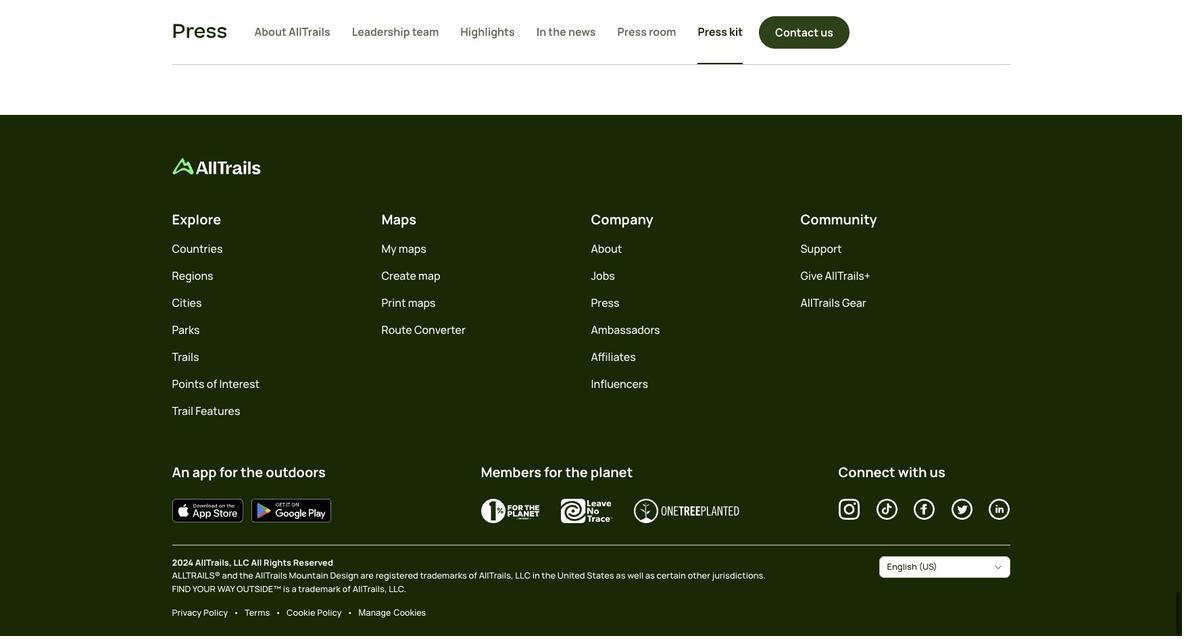 Task type: describe. For each thing, give the bounding box(es) containing it.
parks
[[172, 322, 200, 337]]

alltrails inside about alltrails button
[[289, 24, 330, 39]]

connect
[[839, 463, 896, 481]]

create
[[382, 268, 416, 283]]

privacy policy link
[[172, 607, 228, 620]]

news
[[569, 24, 596, 39]]

reserved
[[293, 556, 333, 568]]

jobs link
[[591, 268, 615, 283]]

create map
[[382, 268, 441, 283]]

rights
[[264, 556, 292, 568]]

one tree planted image
[[634, 499, 739, 523]]

gear
[[842, 295, 867, 310]]

press link
[[591, 295, 620, 310]]

an app for the outdoors
[[172, 463, 326, 481]]

in
[[537, 24, 546, 39]]

my maps
[[382, 241, 426, 256]]

us inside 'link'
[[821, 25, 834, 40]]

2024
[[172, 556, 194, 568]]

in the news button
[[537, 0, 596, 64]]

regions link
[[172, 268, 213, 283]]

points of interest
[[172, 376, 260, 391]]

give alltrails+
[[801, 268, 871, 283]]

1 horizontal spatial us
[[930, 463, 946, 481]]

room
[[649, 24, 676, 39]]

outside™
[[237, 583, 281, 595]]

registered
[[376, 569, 419, 582]]

outdoors
[[266, 463, 326, 481]]

cookie consent banner dialog
[[16, 572, 1166, 620]]

states
[[587, 569, 614, 582]]

press for press room
[[618, 24, 647, 39]]

print
[[382, 295, 406, 310]]

google play - trail guides & maps for hiking, camping, and running | alltrails image
[[251, 499, 331, 522]]

maps link
[[382, 210, 417, 228]]

contact
[[776, 25, 819, 40]]

explore
[[172, 210, 221, 228]]

about link
[[591, 241, 622, 256]]

find
[[172, 583, 191, 595]]

press kit
[[698, 24, 743, 39]]

mountain
[[289, 569, 328, 582]]

planet
[[591, 463, 633, 481]]

team
[[412, 24, 439, 39]]

terms
[[245, 607, 270, 619]]

alltrails inside 2024 alltrails, llc all rights reserved alltrails® and the alltrails mountain design are registered trademarks of alltrails, llc in the united states as well as certain other jurisdictions. find your way outside™ is a trademark of alltrails, llc.
[[255, 569, 287, 582]]

ambassadors
[[591, 322, 660, 337]]

1 horizontal spatial alltrails,
[[353, 583, 387, 595]]

route converter
[[382, 322, 466, 337]]

trails
[[172, 349, 199, 364]]

contact us
[[776, 25, 834, 40]]

maps
[[382, 210, 417, 228]]

manage cookies button
[[358, 607, 426, 620]]

ambassadors link
[[591, 322, 660, 337]]

affiliates
[[591, 349, 636, 364]]

tab list containing about alltrails
[[255, 0, 743, 64]]

app store - trail guides & maps for hiking, camping, and running | alltrails image
[[172, 499, 243, 522]]

2 horizontal spatial alltrails,
[[479, 569, 514, 582]]

facebook image
[[914, 499, 935, 520]]

other
[[688, 569, 711, 582]]

connect with us
[[839, 463, 946, 481]]

1% for the planet image
[[481, 499, 539, 523]]

in
[[533, 569, 540, 582]]

terms link
[[245, 607, 270, 620]]

2 vertical spatial of
[[342, 583, 351, 595]]

press for press kit
[[698, 24, 727, 39]]

features
[[196, 403, 240, 418]]

community
[[801, 210, 878, 228]]

the left outdoors
[[241, 463, 263, 481]]

the inside button
[[549, 24, 567, 39]]

trail
[[172, 403, 193, 418]]

cities
[[172, 295, 202, 310]]

company link
[[591, 210, 654, 228]]

support
[[801, 241, 842, 256]]

0 horizontal spatial llc
[[234, 556, 249, 568]]

the right the and
[[239, 569, 254, 582]]

well
[[628, 569, 644, 582]]

your
[[193, 583, 216, 595]]

alltrails+
[[825, 268, 871, 283]]

give alltrails+ link
[[801, 268, 871, 283]]

about for about link
[[591, 241, 622, 256]]

1 as from the left
[[616, 569, 626, 582]]

certain
[[657, 569, 686, 582]]

app
[[192, 463, 217, 481]]

trails link
[[172, 349, 199, 364]]

2024 alltrails, llc all rights reserved alltrails® and the alltrails mountain design are registered trademarks of alltrails, llc in the united states as well as certain other jurisdictions. find your way outside™ is a trademark of alltrails, llc.
[[172, 556, 766, 595]]

trail features link
[[172, 403, 240, 418]]

2 policy from the left
[[317, 607, 342, 619]]

0 vertical spatial of
[[207, 376, 217, 391]]

1 vertical spatial of
[[469, 569, 477, 582]]

press for press link
[[591, 295, 620, 310]]

llc.
[[389, 583, 406, 595]]

and
[[222, 569, 238, 582]]



Task type: locate. For each thing, give the bounding box(es) containing it.
• left terms
[[233, 607, 239, 619]]

my
[[382, 241, 397, 256]]

press inside button
[[698, 24, 727, 39]]

the
[[549, 24, 567, 39], [241, 463, 263, 481], [566, 463, 588, 481], [239, 569, 254, 582], [542, 569, 556, 582]]

llc
[[234, 556, 249, 568], [515, 569, 531, 582]]

for right app
[[219, 463, 238, 481]]

cookie policy link
[[287, 607, 342, 620]]

in the news
[[537, 24, 596, 39]]

tab list
[[255, 0, 743, 64]]

the left planet
[[566, 463, 588, 481]]

policy down trademark
[[317, 607, 342, 619]]

print maps
[[382, 295, 436, 310]]

0 horizontal spatial alltrails
[[255, 569, 287, 582]]

cities link
[[172, 295, 202, 310]]

0 vertical spatial maps
[[399, 241, 426, 256]]

tiktok image
[[877, 499, 898, 520]]

1 vertical spatial llc
[[515, 569, 531, 582]]

maps right my
[[399, 241, 426, 256]]

2 horizontal spatial •
[[347, 607, 353, 619]]

alltrails, up the and
[[195, 556, 232, 568]]

for
[[219, 463, 238, 481], [544, 463, 563, 481]]

support link
[[801, 241, 842, 256]]

alltrails, down are
[[353, 583, 387, 595]]

influencers
[[591, 376, 648, 391]]

2 horizontal spatial of
[[469, 569, 477, 582]]

contact us link
[[759, 16, 850, 48]]

alltrails gear
[[801, 295, 867, 310]]

route
[[382, 322, 412, 337]]

highlights
[[461, 24, 515, 39]]

all
[[251, 556, 262, 568]]

dialog
[[0, 0, 1183, 636]]

points of interest link
[[172, 376, 260, 391]]

way
[[217, 583, 235, 595]]

policy
[[203, 607, 228, 619], [317, 607, 342, 619]]

• left manage
[[347, 607, 353, 619]]

1 horizontal spatial of
[[342, 583, 351, 595]]

0 vertical spatial about
[[255, 24, 287, 39]]

alltrails gear link
[[801, 295, 867, 310]]

llc left in
[[515, 569, 531, 582]]

of right points
[[207, 376, 217, 391]]

maps for my maps
[[399, 241, 426, 256]]

of right trademarks
[[469, 569, 477, 582]]

0 vertical spatial alltrails,
[[195, 556, 232, 568]]

the right in
[[542, 569, 556, 582]]

press kit button
[[698, 0, 743, 64]]

about
[[255, 24, 287, 39], [591, 241, 622, 256]]

countries link
[[172, 241, 223, 256]]

1 for from the left
[[219, 463, 238, 481]]

trademarks
[[420, 569, 467, 582]]

give
[[801, 268, 823, 283]]

• right terms
[[275, 607, 281, 619]]

1 • from the left
[[233, 607, 239, 619]]

members
[[481, 463, 542, 481]]

1 horizontal spatial policy
[[317, 607, 342, 619]]

united
[[558, 569, 585, 582]]

3 • from the left
[[347, 607, 353, 619]]

0 horizontal spatial us
[[821, 25, 834, 40]]

leadership team
[[352, 24, 439, 39]]

1 vertical spatial about
[[591, 241, 622, 256]]

1 horizontal spatial as
[[646, 569, 655, 582]]

1 horizontal spatial alltrails
[[289, 24, 330, 39]]

us right contact
[[821, 25, 834, 40]]

alltrails®
[[172, 569, 220, 582]]

alltrails, left in
[[479, 569, 514, 582]]

instagram image
[[839, 499, 860, 520]]

an
[[172, 463, 190, 481]]

0 horizontal spatial for
[[219, 463, 238, 481]]

2 for from the left
[[544, 463, 563, 481]]

interest
[[219, 376, 260, 391]]

print maps link
[[382, 295, 436, 310]]

2 as from the left
[[646, 569, 655, 582]]

llc left all
[[234, 556, 249, 568]]

my maps link
[[382, 241, 426, 256]]

leadership team button
[[352, 0, 439, 64]]

maps up route converter link
[[408, 295, 436, 310]]

leadership
[[352, 24, 410, 39]]

map
[[419, 268, 441, 283]]

are
[[361, 569, 374, 582]]

alltrails,
[[195, 556, 232, 568], [479, 569, 514, 582], [353, 583, 387, 595]]

with
[[898, 463, 927, 481]]

company
[[591, 210, 654, 228]]

2 vertical spatial alltrails
[[255, 569, 287, 582]]

1 vertical spatial us
[[930, 463, 946, 481]]

for right members
[[544, 463, 563, 481]]

1 vertical spatial alltrails,
[[479, 569, 514, 582]]

1 horizontal spatial for
[[544, 463, 563, 481]]

privacy policy • terms • cookie policy • manage cookies
[[172, 607, 426, 619]]

manage
[[358, 608, 391, 618]]

points
[[172, 376, 205, 391]]

0 vertical spatial us
[[821, 25, 834, 40]]

about alltrails button
[[255, 0, 330, 64]]

as left the well at the right
[[616, 569, 626, 582]]

of down design
[[342, 583, 351, 595]]

press inside "button"
[[618, 24, 647, 39]]

leave no trace image
[[561, 499, 612, 523]]

design
[[330, 569, 359, 582]]

1 horizontal spatial llc
[[515, 569, 531, 582]]

about inside button
[[255, 24, 287, 39]]

0 horizontal spatial of
[[207, 376, 217, 391]]

1 vertical spatial alltrails
[[801, 295, 840, 310]]

highlights button
[[461, 0, 515, 64]]

community link
[[801, 210, 878, 228]]

0 vertical spatial llc
[[234, 556, 249, 568]]

of
[[207, 376, 217, 391], [469, 569, 477, 582], [342, 583, 351, 595]]

maps for print maps
[[408, 295, 436, 310]]

twitter image
[[952, 499, 973, 520]]

trademark
[[298, 583, 341, 595]]

alltrails image
[[172, 158, 261, 174]]

countries
[[172, 241, 223, 256]]

cookies
[[394, 608, 426, 618]]

0 vertical spatial alltrails
[[289, 24, 330, 39]]

us right with
[[930, 463, 946, 481]]

create map link
[[382, 268, 441, 283]]

1 policy from the left
[[203, 607, 228, 619]]

privacy
[[172, 607, 202, 619]]

•
[[233, 607, 239, 619], [275, 607, 281, 619], [347, 607, 353, 619]]

2 • from the left
[[275, 607, 281, 619]]

members for the planet
[[481, 463, 633, 481]]

policy down way
[[203, 607, 228, 619]]

2 vertical spatial alltrails,
[[353, 583, 387, 595]]

explore link
[[172, 210, 221, 228]]

alltrails
[[289, 24, 330, 39], [801, 295, 840, 310], [255, 569, 287, 582]]

0 horizontal spatial policy
[[203, 607, 228, 619]]

jurisdictions.
[[712, 569, 766, 582]]

0 horizontal spatial •
[[233, 607, 239, 619]]

1 horizontal spatial about
[[591, 241, 622, 256]]

1 horizontal spatial •
[[275, 607, 281, 619]]

0 horizontal spatial as
[[616, 569, 626, 582]]

as right the well at the right
[[646, 569, 655, 582]]

as
[[616, 569, 626, 582], [646, 569, 655, 582]]

trail features
[[172, 403, 240, 418]]

route converter link
[[382, 322, 466, 337]]

0 horizontal spatial about
[[255, 24, 287, 39]]

0 horizontal spatial alltrails,
[[195, 556, 232, 568]]

jobs
[[591, 268, 615, 283]]

parks link
[[172, 322, 200, 337]]

2 horizontal spatial alltrails
[[801, 295, 840, 310]]

linkedin image
[[989, 499, 1011, 520]]

the right the in
[[549, 24, 567, 39]]

about for about alltrails
[[255, 24, 287, 39]]

converter
[[414, 322, 466, 337]]

is
[[283, 583, 290, 595]]

1 vertical spatial maps
[[408, 295, 436, 310]]



Task type: vqa. For each thing, say whether or not it's contained in the screenshot.
rightmost Add to list icon
no



